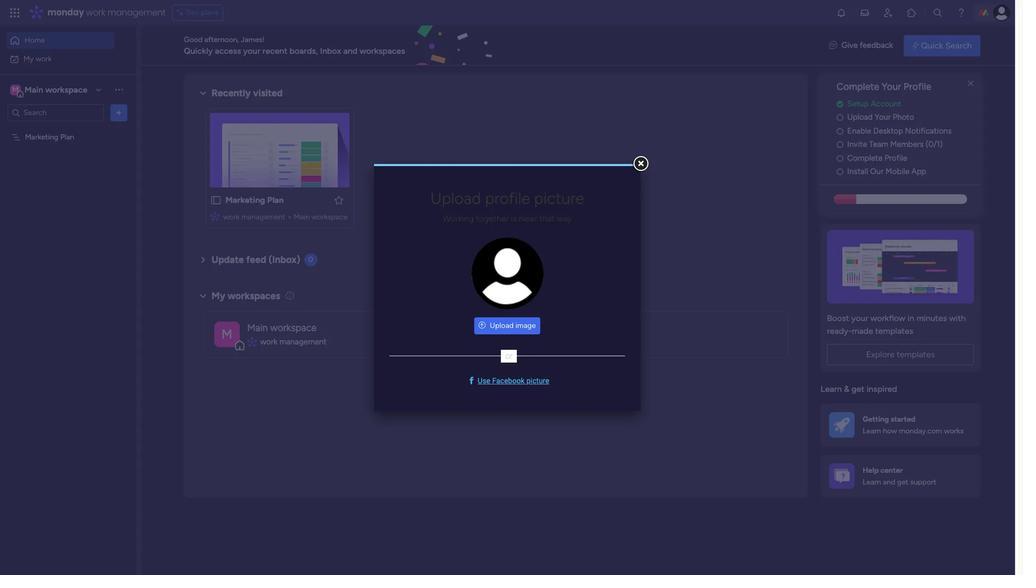 Task type: vqa. For each thing, say whether or not it's contained in the screenshot.
v2 user feedback image
yes



Task type: locate. For each thing, give the bounding box(es) containing it.
1 circle o image from the top
[[837, 114, 844, 122]]

circle o image for install
[[837, 168, 844, 176]]

1 horizontal spatial m
[[222, 326, 232, 342]]

1 vertical spatial learn
[[863, 427, 881, 436]]

team
[[869, 140, 889, 149]]

2 horizontal spatial workspace image
[[513, 322, 538, 347]]

inspired
[[867, 384, 898, 394]]

home button
[[6, 32, 115, 49]]

support
[[911, 478, 937, 487]]

1 horizontal spatial workspaces
[[360, 46, 405, 56]]

workspace image containing p
[[513, 322, 538, 347]]

1 vertical spatial and
[[883, 478, 896, 487]]

your down james!
[[243, 46, 260, 56]]

0 vertical spatial my
[[23, 54, 34, 63]]

0 vertical spatial workspace
[[45, 84, 87, 95]]

upload up working
[[431, 189, 481, 208]]

picture right facebook
[[527, 377, 550, 385]]

0 vertical spatial templates
[[876, 326, 914, 336]]

dapulse x slim image
[[965, 77, 978, 90]]

james!
[[241, 35, 265, 44]]

workspace
[[45, 84, 87, 95], [312, 213, 348, 222], [270, 322, 317, 334]]

enable
[[848, 126, 872, 136]]

2 vertical spatial main
[[247, 322, 268, 334]]

marketing down search in workspace field at top left
[[25, 132, 58, 142]]

marketing inside list box
[[25, 132, 58, 142]]

0 vertical spatial plan
[[60, 132, 74, 142]]

monday
[[47, 6, 84, 19]]

1 horizontal spatial upload
[[490, 321, 514, 330]]

see plans
[[186, 8, 219, 17]]

upload image
[[490, 321, 536, 330]]

0 horizontal spatial m
[[12, 85, 19, 94]]

0 vertical spatial complete
[[837, 81, 880, 93]]

your up account
[[882, 81, 902, 93]]

1 vertical spatial main
[[294, 213, 310, 222]]

(0/1)
[[926, 140, 943, 149]]

my down the home
[[23, 54, 34, 63]]

and down center
[[883, 478, 896, 487]]

my for my work
[[23, 54, 34, 63]]

circle o image
[[837, 127, 844, 135], [837, 154, 844, 162]]

circle o image left invite
[[837, 141, 844, 149]]

templates right explore
[[897, 350, 935, 360]]

picture up way
[[534, 189, 584, 208]]

main down "my work"
[[25, 84, 43, 95]]

search everything image
[[933, 7, 944, 18]]

m inside workspace selection element
[[12, 85, 19, 94]]

workspace up search in workspace field at top left
[[45, 84, 87, 95]]

1 vertical spatial complete
[[848, 153, 883, 163]]

main
[[25, 84, 43, 95], [294, 213, 310, 222], [247, 322, 268, 334]]

project planning
[[546, 322, 615, 334]]

picture for profile
[[534, 189, 584, 208]]

0 vertical spatial your
[[882, 81, 902, 93]]

and
[[343, 46, 358, 56], [883, 478, 896, 487]]

marketing plan
[[25, 132, 74, 142], [225, 195, 284, 205]]

get down center
[[897, 478, 909, 487]]

recently
[[212, 87, 251, 99]]

quick search button
[[904, 35, 981, 56]]

circle o image left complete profile
[[837, 154, 844, 162]]

1 horizontal spatial my
[[212, 290, 225, 302]]

your up made
[[852, 313, 869, 323]]

install our mobile app
[[848, 167, 927, 177]]

v2 bolt switch image
[[913, 40, 919, 51]]

complete inside complete profile link
[[848, 153, 883, 163]]

1 horizontal spatial workspace image
[[214, 322, 240, 347]]

circle o image inside invite team members (0/1) link
[[837, 141, 844, 149]]

main workspace up the work management
[[247, 322, 317, 334]]

1 horizontal spatial plan
[[267, 195, 284, 205]]

learn
[[821, 384, 842, 394], [863, 427, 881, 436], [863, 478, 881, 487]]

install our mobile app link
[[837, 166, 981, 178]]

upload inside upload profile picture working together is nicer that way
[[431, 189, 481, 208]]

work inside button
[[36, 54, 52, 63]]

afternoon,
[[204, 35, 239, 44]]

1 vertical spatial picture
[[527, 377, 550, 385]]

our
[[870, 167, 884, 177]]

2 vertical spatial management
[[280, 337, 327, 347]]

getting
[[863, 415, 889, 424]]

learn left &
[[821, 384, 842, 394]]

upload for your
[[848, 113, 873, 122]]

main workspace
[[25, 84, 87, 95], [247, 322, 317, 334]]

plan down search in workspace field at top left
[[60, 132, 74, 142]]

complete up install
[[848, 153, 883, 163]]

0 vertical spatial workspaces
[[360, 46, 405, 56]]

help center learn and get support
[[863, 466, 937, 487]]

main inside workspace selection element
[[25, 84, 43, 95]]

workspace down the add to favorites icon
[[312, 213, 348, 222]]

0 vertical spatial your
[[243, 46, 260, 56]]

management for work management
[[280, 337, 327, 347]]

upload right v2 upload arrow image
[[490, 321, 514, 330]]

way
[[557, 214, 572, 224]]

picture
[[534, 189, 584, 208], [527, 377, 550, 385]]

get
[[852, 384, 865, 394], [897, 478, 909, 487]]

0 vertical spatial main
[[25, 84, 43, 95]]

get right &
[[852, 384, 865, 394]]

0 horizontal spatial and
[[343, 46, 358, 56]]

1 vertical spatial workspace
[[312, 213, 348, 222]]

0 horizontal spatial upload
[[431, 189, 481, 208]]

complete up setup
[[837, 81, 880, 93]]

work management > main workspace
[[223, 213, 348, 222]]

quick
[[922, 40, 944, 50]]

0 vertical spatial get
[[852, 384, 865, 394]]

your for upload
[[875, 113, 891, 122]]

circle o image inside install our mobile app link
[[837, 168, 844, 176]]

learn inside help center learn and get support
[[863, 478, 881, 487]]

1 vertical spatial m
[[222, 326, 232, 342]]

select product image
[[10, 7, 20, 18]]

complete profile link
[[837, 152, 981, 164]]

main workspace inside workspace selection element
[[25, 84, 87, 95]]

learn down getting
[[863, 427, 881, 436]]

0 horizontal spatial main workspace
[[25, 84, 87, 95]]

0 horizontal spatial marketing
[[25, 132, 58, 142]]

workspace up the work management
[[270, 322, 317, 334]]

profile down invite team members (0/1)
[[885, 153, 908, 163]]

0 vertical spatial circle o image
[[837, 127, 844, 135]]

2 vertical spatial workspace
[[270, 322, 317, 334]]

work right component icon
[[260, 337, 278, 347]]

together
[[476, 214, 509, 224]]

give
[[842, 41, 858, 50]]

0 vertical spatial and
[[343, 46, 358, 56]]

upload up enable
[[848, 113, 873, 122]]

main right >
[[294, 213, 310, 222]]

and inside help center learn and get support
[[883, 478, 896, 487]]

desktop
[[874, 126, 903, 136]]

1 vertical spatial plan
[[267, 195, 284, 205]]

made
[[852, 326, 873, 336]]

work right monday
[[86, 6, 105, 19]]

your
[[243, 46, 260, 56], [852, 313, 869, 323]]

1 vertical spatial templates
[[897, 350, 935, 360]]

1 horizontal spatial main workspace
[[247, 322, 317, 334]]

upload your photo link
[[837, 112, 981, 124]]

is
[[511, 214, 517, 224]]

circle o image left enable
[[837, 127, 844, 135]]

templates down workflow at right bottom
[[876, 326, 914, 336]]

1 vertical spatial my
[[212, 290, 225, 302]]

picture inside upload profile picture working together is nicer that way
[[534, 189, 584, 208]]

upload inside button
[[490, 321, 514, 330]]

2 horizontal spatial upload
[[848, 113, 873, 122]]

image
[[516, 321, 536, 330]]

&
[[844, 384, 850, 394]]

2 circle o image from the top
[[837, 141, 844, 149]]

0 vertical spatial marketing plan
[[25, 132, 74, 142]]

workspaces right inbox
[[360, 46, 405, 56]]

getting started element
[[821, 404, 981, 447]]

upload profile picture working together is nicer that way
[[431, 189, 584, 224]]

workflow
[[871, 313, 906, 323]]

home
[[25, 36, 45, 45]]

plan up work management > main workspace at the left top of the page
[[267, 195, 284, 205]]

circle o image left install
[[837, 168, 844, 176]]

plan
[[60, 132, 74, 142], [267, 195, 284, 205]]

circle o image
[[837, 114, 844, 122], [837, 141, 844, 149], [837, 168, 844, 176]]

complete
[[837, 81, 880, 93], [848, 153, 883, 163]]

1 horizontal spatial marketing plan
[[225, 195, 284, 205]]

0 horizontal spatial marketing plan
[[25, 132, 74, 142]]

your down account
[[875, 113, 891, 122]]

1 horizontal spatial and
[[883, 478, 896, 487]]

workspace image
[[10, 84, 21, 96], [214, 322, 240, 347], [513, 322, 538, 347]]

1 circle o image from the top
[[837, 127, 844, 135]]

3 circle o image from the top
[[837, 168, 844, 176]]

profile
[[485, 189, 530, 208]]

1 vertical spatial get
[[897, 478, 909, 487]]

inbox image
[[860, 7, 870, 18]]

explore templates button
[[827, 344, 974, 366]]

and right inbox
[[343, 46, 358, 56]]

0 vertical spatial main workspace
[[25, 84, 87, 95]]

0 vertical spatial upload
[[848, 113, 873, 122]]

1 vertical spatial circle o image
[[837, 154, 844, 162]]

1 horizontal spatial your
[[852, 313, 869, 323]]

learn for getting
[[863, 427, 881, 436]]

management for work management > main workspace
[[241, 213, 285, 222]]

circle o image inside upload your photo link
[[837, 114, 844, 122]]

2 vertical spatial upload
[[490, 321, 514, 330]]

1 vertical spatial marketing
[[225, 195, 265, 205]]

my inside button
[[23, 54, 34, 63]]

work
[[86, 6, 105, 19], [36, 54, 52, 63], [223, 213, 240, 222], [260, 337, 278, 347]]

learn down help
[[863, 478, 881, 487]]

1 vertical spatial workspaces
[[228, 290, 280, 302]]

app
[[912, 167, 927, 177]]

use
[[478, 377, 491, 385]]

marketing
[[25, 132, 58, 142], [225, 195, 265, 205]]

work down the home
[[36, 54, 52, 63]]

1 horizontal spatial main
[[247, 322, 268, 334]]

upload for profile
[[431, 189, 481, 208]]

monday.com
[[899, 427, 943, 436]]

your
[[882, 81, 902, 93], [875, 113, 891, 122]]

0 horizontal spatial main
[[25, 84, 43, 95]]

0 horizontal spatial plan
[[60, 132, 74, 142]]

2 vertical spatial circle o image
[[837, 168, 844, 176]]

marketing plan down search in workspace field at top left
[[25, 132, 74, 142]]

2 circle o image from the top
[[837, 154, 844, 162]]

1 vertical spatial circle o image
[[837, 141, 844, 149]]

1 horizontal spatial marketing
[[225, 195, 265, 205]]

circle o image down check circle icon
[[837, 114, 844, 122]]

templates
[[876, 326, 914, 336], [897, 350, 935, 360]]

marketing plan up work management > main workspace at the left top of the page
[[225, 195, 284, 205]]

my right close my workspaces image
[[212, 290, 225, 302]]

workspace image for project
[[513, 322, 538, 347]]

circle o image inside complete profile link
[[837, 154, 844, 162]]

1 horizontal spatial get
[[897, 478, 909, 487]]

upload for image
[[490, 321, 514, 330]]

1 vertical spatial upload
[[431, 189, 481, 208]]

>
[[287, 213, 292, 222]]

profile up setup account link
[[904, 81, 932, 93]]

1 vertical spatial your
[[875, 113, 891, 122]]

your for complete
[[882, 81, 902, 93]]

1 vertical spatial your
[[852, 313, 869, 323]]

m
[[12, 85, 19, 94], [222, 326, 232, 342]]

invite members image
[[883, 7, 894, 18]]

account
[[871, 99, 902, 109]]

boards,
[[290, 46, 318, 56]]

templates inside button
[[897, 350, 935, 360]]

2 vertical spatial learn
[[863, 478, 881, 487]]

1 vertical spatial management
[[241, 213, 285, 222]]

0 horizontal spatial your
[[243, 46, 260, 56]]

members
[[891, 140, 924, 149]]

marketing right public board image
[[225, 195, 265, 205]]

0 vertical spatial m
[[12, 85, 19, 94]]

0 vertical spatial circle o image
[[837, 114, 844, 122]]

main up component icon
[[247, 322, 268, 334]]

learn for help
[[863, 478, 881, 487]]

circle o image inside enable desktop notifications link
[[837, 127, 844, 135]]

profile
[[904, 81, 932, 93], [885, 153, 908, 163]]

photo
[[893, 113, 915, 122]]

m for leftmost workspace 'icon'
[[12, 85, 19, 94]]

learn inside getting started learn how monday.com works
[[863, 427, 881, 436]]

component image
[[247, 337, 256, 347]]

workspaces down update feed (inbox)
[[228, 290, 280, 302]]

0 vertical spatial marketing
[[25, 132, 58, 142]]

setup account link
[[837, 98, 981, 110]]

2 horizontal spatial main
[[294, 213, 310, 222]]

or
[[505, 351, 513, 361]]

component image
[[210, 211, 220, 221]]

main workspace up search in workspace field at top left
[[25, 84, 87, 95]]

0 horizontal spatial my
[[23, 54, 34, 63]]

circle o image for upload
[[837, 114, 844, 122]]

0 vertical spatial picture
[[534, 189, 584, 208]]

my work
[[23, 54, 52, 63]]

workspaces
[[360, 46, 405, 56], [228, 290, 280, 302]]



Task type: describe. For each thing, give the bounding box(es) containing it.
marketing plan list box
[[0, 126, 136, 290]]

nicer
[[519, 214, 538, 224]]

boost your workflow in minutes with ready-made templates
[[827, 313, 966, 336]]

invite team members (0/1) link
[[837, 139, 981, 151]]

0 vertical spatial management
[[108, 6, 166, 19]]

picture for facebook
[[527, 377, 550, 385]]

my work button
[[6, 50, 115, 67]]

close recently visited image
[[197, 87, 209, 100]]

with
[[949, 313, 966, 323]]

work right component image on the top left of page
[[223, 213, 240, 222]]

works
[[944, 427, 964, 436]]

1 vertical spatial marketing plan
[[225, 195, 284, 205]]

recently visited
[[212, 87, 283, 99]]

use facebook picture
[[478, 377, 550, 385]]

my workspaces
[[212, 290, 280, 302]]

center
[[881, 466, 903, 475]]

learn & get inspired
[[821, 384, 898, 394]]

install
[[848, 167, 868, 177]]

see plans button
[[172, 5, 223, 21]]

open update feed (inbox) image
[[197, 254, 209, 267]]

project
[[546, 322, 577, 334]]

check circle image
[[837, 100, 844, 108]]

your inside good afternoon, james! quickly access your recent boards, inbox and workspaces
[[243, 46, 260, 56]]

complete for complete profile
[[848, 153, 883, 163]]

get inside help center learn and get support
[[897, 478, 909, 487]]

Search in workspace field
[[22, 107, 89, 119]]

workspace image for main
[[214, 322, 240, 347]]

workspaces inside good afternoon, james! quickly access your recent boards, inbox and workspaces
[[360, 46, 405, 56]]

notifications image
[[836, 7, 847, 18]]

0 horizontal spatial workspace image
[[10, 84, 21, 96]]

m for workspace 'icon' corresponding to main
[[222, 326, 232, 342]]

search
[[946, 40, 972, 50]]

notifications
[[905, 126, 952, 136]]

quick search
[[922, 40, 972, 50]]

good afternoon, james! quickly access your recent boards, inbox and workspaces
[[184, 35, 405, 56]]

how
[[883, 427, 898, 436]]

that
[[540, 214, 555, 224]]

planning
[[579, 322, 615, 334]]

setup account
[[848, 99, 902, 109]]

boost
[[827, 313, 850, 323]]

0 horizontal spatial workspaces
[[228, 290, 280, 302]]

my for my workspaces
[[212, 290, 225, 302]]

complete profile
[[848, 153, 908, 163]]

and inside good afternoon, james! quickly access your recent boards, inbox and workspaces
[[343, 46, 358, 56]]

templates image image
[[830, 230, 971, 304]]

minutes
[[917, 313, 947, 323]]

inbox
[[320, 46, 341, 56]]

working
[[443, 214, 474, 224]]

v2 upload arrow image
[[479, 322, 486, 330]]

upload image button
[[475, 317, 540, 334]]

templates inside the boost your workflow in minutes with ready-made templates
[[876, 326, 914, 336]]

invite
[[848, 140, 867, 149]]

circle o image for enable
[[837, 127, 844, 135]]

access
[[215, 46, 241, 56]]

facebook
[[492, 377, 525, 385]]

add to favorites image
[[334, 195, 344, 205]]

circle o image for invite
[[837, 141, 844, 149]]

help center element
[[821, 455, 981, 498]]

feedback
[[860, 41, 893, 50]]

help image
[[956, 7, 967, 18]]

update
[[212, 254, 244, 266]]

enable desktop notifications
[[848, 126, 952, 136]]

explore templates
[[866, 350, 935, 360]]

help
[[863, 466, 879, 475]]

monday work management
[[47, 6, 166, 19]]

0 vertical spatial learn
[[821, 384, 842, 394]]

apps image
[[907, 7, 917, 18]]

see
[[186, 8, 199, 17]]

public board image
[[210, 195, 222, 206]]

james peterson image
[[994, 4, 1011, 21]]

v2 user feedback image
[[830, 40, 838, 52]]

0
[[308, 255, 313, 264]]

visited
[[253, 87, 283, 99]]

(inbox)
[[269, 254, 300, 266]]

explore
[[866, 350, 895, 360]]

complete your profile
[[837, 81, 932, 93]]

setup
[[848, 99, 869, 109]]

in
[[908, 313, 915, 323]]

quickly
[[184, 46, 213, 56]]

ready-
[[827, 326, 852, 336]]

feed
[[246, 254, 266, 266]]

getting started learn how monday.com works
[[863, 415, 964, 436]]

close my workspaces image
[[197, 290, 209, 303]]

good
[[184, 35, 203, 44]]

enable desktop notifications link
[[837, 125, 981, 137]]

complete for complete your profile
[[837, 81, 880, 93]]

recent
[[263, 46, 288, 56]]

mobile
[[886, 167, 910, 177]]

circle o image for complete
[[837, 154, 844, 162]]

give feedback
[[842, 41, 893, 50]]

plan inside list box
[[60, 132, 74, 142]]

started
[[891, 415, 916, 424]]

your inside the boost your workflow in minutes with ready-made templates
[[852, 313, 869, 323]]

update feed (inbox)
[[212, 254, 300, 266]]

1 vertical spatial main workspace
[[247, 322, 317, 334]]

workspace selection element
[[10, 83, 89, 97]]

1 vertical spatial profile
[[885, 153, 908, 163]]

invite team members (0/1)
[[848, 140, 943, 149]]

0 horizontal spatial get
[[852, 384, 865, 394]]

0 vertical spatial profile
[[904, 81, 932, 93]]

work management
[[260, 337, 327, 347]]

upload your photo
[[848, 113, 915, 122]]

marketing plan inside list box
[[25, 132, 74, 142]]



